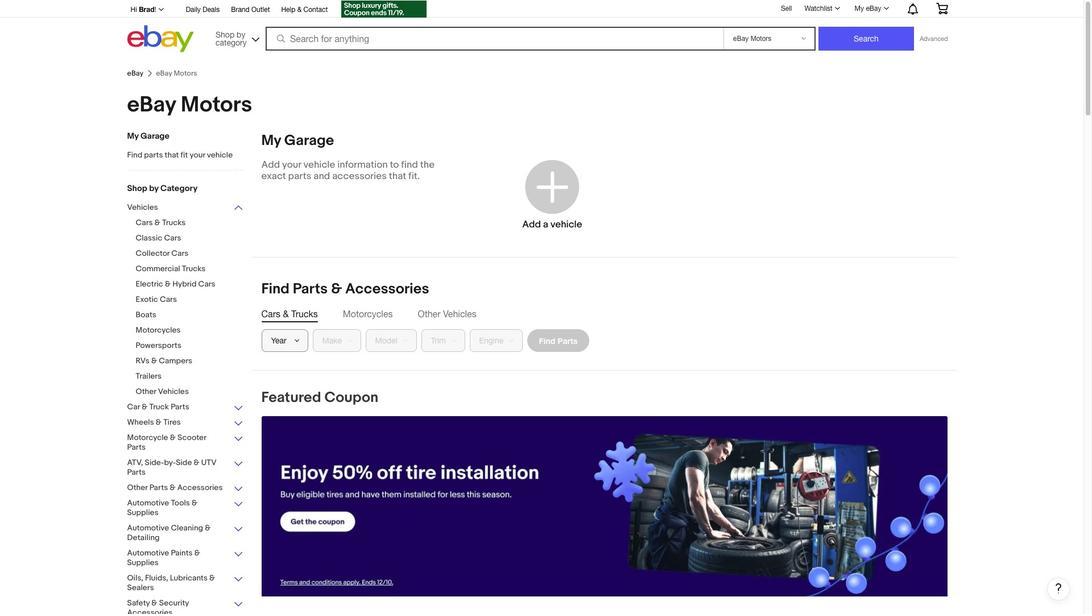 Task type: describe. For each thing, give the bounding box(es) containing it.
trailers link
[[136, 372, 252, 383]]

help, opens dialogs image
[[1054, 583, 1065, 595]]

car & truck parts button
[[127, 402, 244, 413]]

boats link
[[136, 310, 252, 321]]

other inside tab list
[[418, 309, 441, 319]]

daily
[[186, 6, 201, 14]]

wheels
[[127, 418, 154, 427]]

sell
[[782, 4, 793, 12]]

2 supplies from the top
[[127, 558, 159, 568]]

fit
[[181, 150, 188, 160]]

lubricants
[[170, 574, 208, 583]]

find parts that fit your vehicle link
[[127, 150, 244, 161]]

my inside account navigation
[[855, 5, 865, 13]]

2 automotive from the top
[[127, 524, 169, 533]]

deals
[[203, 6, 220, 14]]

add a vehicle
[[523, 219, 583, 230]]

fluids,
[[145, 574, 168, 583]]

sell link
[[776, 4, 798, 12]]

my ebay
[[855, 5, 882, 13]]

trailers
[[136, 372, 162, 381]]

get the coupon image
[[342, 1, 427, 18]]

cars & trucks
[[262, 309, 318, 319]]

help & contact link
[[281, 4, 328, 17]]

2 vertical spatial accessories
[[127, 609, 173, 615]]

the
[[420, 159, 435, 171]]

oils, fluids, lubricants & sealers button
[[127, 574, 244, 594]]

cars & trucks link
[[136, 218, 252, 229]]

shop by category
[[216, 30, 247, 47]]

add for add a vehicle
[[523, 219, 541, 230]]

garage inside main content
[[285, 132, 334, 150]]

motorcycles link
[[136, 326, 252, 336]]

motorcycle & scooter parts button
[[127, 433, 244, 454]]

daily deals
[[186, 6, 220, 14]]

none submit inside shop by category 'banner'
[[819, 27, 915, 51]]

vehicle for add your vehicle information to find the exact parts and accessories that fit.
[[304, 159, 335, 171]]

0 horizontal spatial vehicle
[[207, 150, 233, 160]]

main content containing my garage
[[252, 132, 1071, 615]]

to
[[390, 159, 399, 171]]

accessories inside main content
[[345, 281, 429, 298]]

trucks inside tab list
[[291, 309, 318, 319]]

exact
[[262, 171, 286, 182]]

by-
[[164, 458, 176, 468]]

safety & security accessories button
[[127, 599, 244, 615]]

your shopping cart image
[[936, 3, 949, 14]]

atv,
[[127, 458, 143, 468]]

hybrid
[[173, 279, 197, 289]]

campers
[[159, 356, 192, 366]]

find for find parts that fit your vehicle
[[127, 150, 142, 160]]

brand outlet link
[[231, 4, 270, 17]]

Search for anything text field
[[268, 28, 722, 50]]

your inside add your vehicle information to find the exact parts and accessories that fit.
[[282, 159, 301, 171]]

& inside 'link'
[[298, 6, 302, 14]]

cars inside tab list
[[262, 309, 281, 319]]

that inside add your vehicle information to find the exact parts and accessories that fit.
[[389, 171, 407, 182]]

powersports link
[[136, 341, 252, 352]]

paints
[[171, 549, 193, 558]]

electric & hybrid cars link
[[136, 279, 252, 290]]

advanced link
[[915, 27, 954, 50]]

wheels & tires button
[[127, 418, 244, 429]]

other vehicles
[[418, 309, 477, 319]]

& inside tab list
[[283, 309, 289, 319]]

collector
[[136, 249, 170, 258]]

by for category
[[237, 30, 246, 39]]

tools
[[171, 499, 190, 508]]

0 horizontal spatial my garage
[[127, 131, 170, 142]]

category
[[160, 183, 198, 194]]

watchlist
[[805, 5, 833, 13]]

automotive cleaning & detailing button
[[127, 524, 244, 544]]

contact
[[304, 6, 328, 14]]

account navigation
[[124, 0, 957, 19]]

watchlist link
[[799, 2, 846, 15]]

automotive paints & supplies button
[[127, 549, 244, 569]]

tires
[[163, 418, 181, 427]]

0 vertical spatial trucks
[[162, 218, 186, 228]]

featured coupon
[[262, 389, 379, 407]]

vehicles cars & trucks classic cars collector cars commercial trucks electric & hybrid cars exotic cars boats motorcycles powersports rvs & campers trailers other vehicles car & truck parts wheels & tires motorcycle & scooter parts atv, side-by-side & utv parts other parts & accessories automotive tools & supplies automotive cleaning & detailing automotive paints & supplies oils, fluids, lubricants & sealers safety & security accessories
[[127, 203, 223, 615]]

find parts that fit your vehicle
[[127, 150, 233, 160]]

advanced
[[920, 35, 949, 42]]

shop by category
[[127, 183, 198, 194]]

electric
[[136, 279, 163, 289]]

3 automotive from the top
[[127, 549, 169, 558]]

brand
[[231, 6, 250, 14]]

boats
[[136, 310, 156, 320]]

a
[[543, 219, 549, 230]]

that inside the find parts that fit your vehicle link
[[165, 150, 179, 160]]

shop by category button
[[211, 25, 262, 50]]

brad
[[139, 5, 155, 14]]

cleaning
[[171, 524, 203, 533]]

2 vertical spatial vehicles
[[158, 387, 189, 397]]

find parts
[[539, 336, 578, 346]]

rvs
[[136, 356, 150, 366]]

ebay motors
[[127, 92, 252, 118]]

ebay for ebay motors
[[127, 92, 176, 118]]



Task type: vqa. For each thing, say whether or not it's contained in the screenshot.
0
no



Task type: locate. For each thing, give the bounding box(es) containing it.
collector cars link
[[136, 249, 252, 260]]

1 vertical spatial accessories
[[177, 483, 223, 493]]

shop for shop by category
[[216, 30, 235, 39]]

ebay inside account navigation
[[867, 5, 882, 13]]

other
[[418, 309, 441, 319], [136, 387, 156, 397], [127, 483, 148, 493]]

shop for shop by category
[[127, 183, 147, 194]]

my up the exact
[[262, 132, 281, 150]]

vehicle right a at the top of page
[[551, 219, 583, 230]]

supplies up detailing
[[127, 508, 159, 518]]

add
[[262, 159, 280, 171], [523, 219, 541, 230]]

shop
[[216, 30, 235, 39], [127, 183, 147, 194]]

coupon
[[325, 389, 379, 407]]

0 vertical spatial automotive
[[127, 499, 169, 508]]

None submit
[[819, 27, 915, 51]]

0 horizontal spatial garage
[[141, 131, 170, 142]]

2 horizontal spatial find
[[539, 336, 556, 346]]

that left fit
[[165, 150, 179, 160]]

add left a at the top of page
[[523, 219, 541, 230]]

2 vertical spatial other
[[127, 483, 148, 493]]

0 horizontal spatial shop
[[127, 183, 147, 194]]

parts inside button
[[558, 336, 578, 346]]

your right fit
[[190, 150, 205, 160]]

garage
[[141, 131, 170, 142], [285, 132, 334, 150]]

daily deals link
[[186, 4, 220, 17]]

find for find parts & accessories
[[262, 281, 290, 298]]

main content
[[252, 132, 1071, 615]]

add a vehicle image
[[523, 157, 583, 217]]

motorcycle
[[127, 433, 168, 443]]

None text field
[[262, 417, 948, 598]]

1 horizontal spatial parts
[[288, 171, 312, 182]]

vehicles
[[127, 203, 158, 212], [443, 309, 477, 319], [158, 387, 189, 397]]

vehicles button
[[127, 203, 244, 213]]

automotive left cleaning
[[127, 524, 169, 533]]

commercial trucks link
[[136, 264, 252, 275]]

vehicle
[[207, 150, 233, 160], [304, 159, 335, 171], [551, 219, 583, 230]]

my garage inside main content
[[262, 132, 334, 150]]

add your vehicle information to find the exact parts and accessories that fit.
[[262, 159, 435, 182]]

side
[[176, 458, 192, 468]]

information
[[338, 159, 388, 171]]

fit.
[[409, 171, 420, 182]]

other vehicles link
[[136, 387, 252, 398]]

1 horizontal spatial my garage
[[262, 132, 334, 150]]

by inside shop by category
[[237, 30, 246, 39]]

shop inside shop by category
[[216, 30, 235, 39]]

shop down deals
[[216, 30, 235, 39]]

garage up and at the top
[[285, 132, 334, 150]]

vehicles inside tab list
[[443, 309, 477, 319]]

my garage up the exact
[[262, 132, 334, 150]]

1 horizontal spatial shop
[[216, 30, 235, 39]]

car
[[127, 402, 140, 412]]

powersports
[[136, 341, 182, 351]]

1 vertical spatial shop
[[127, 183, 147, 194]]

find
[[401, 159, 418, 171]]

1 vertical spatial motorcycles
[[136, 326, 181, 335]]

ebay
[[867, 5, 882, 13], [127, 69, 144, 78], [127, 92, 176, 118]]

garage up find parts that fit your vehicle
[[141, 131, 170, 142]]

classic cars link
[[136, 233, 252, 244]]

none text field inside main content
[[262, 417, 948, 598]]

automotive left tools
[[127, 499, 169, 508]]

1 vertical spatial find
[[262, 281, 290, 298]]

1 automotive from the top
[[127, 499, 169, 508]]

0 horizontal spatial motorcycles
[[136, 326, 181, 335]]

0 horizontal spatial my
[[127, 131, 139, 142]]

parts left and at the top
[[288, 171, 312, 182]]

other parts & accessories button
[[127, 483, 244, 494]]

rvs & campers link
[[136, 356, 252, 367]]

1 vertical spatial add
[[523, 219, 541, 230]]

0 vertical spatial shop
[[216, 30, 235, 39]]

oils,
[[127, 574, 143, 583]]

add a vehicle button
[[482, 143, 623, 246]]

1 horizontal spatial my
[[262, 132, 281, 150]]

0 vertical spatial supplies
[[127, 508, 159, 518]]

trucks down find parts & accessories
[[291, 309, 318, 319]]

my ebay link
[[849, 2, 895, 15]]

1 horizontal spatial your
[[282, 159, 301, 171]]

parts left fit
[[144, 150, 163, 160]]

find parts & accessories
[[262, 281, 429, 298]]

parts inside add your vehicle information to find the exact parts and accessories that fit.
[[288, 171, 312, 182]]

and
[[314, 171, 330, 182]]

ebay for ebay
[[127, 69, 144, 78]]

1 vertical spatial trucks
[[182, 264, 206, 274]]

2 horizontal spatial my
[[855, 5, 865, 13]]

0 vertical spatial parts
[[144, 150, 163, 160]]

motorcycles inside tab list
[[343, 309, 393, 319]]

exotic
[[136, 295, 158, 305]]

sealers
[[127, 583, 154, 593]]

0 vertical spatial add
[[262, 159, 280, 171]]

0 horizontal spatial that
[[165, 150, 179, 160]]

0 vertical spatial ebay
[[867, 5, 882, 13]]

add inside the add a vehicle button
[[523, 219, 541, 230]]

my inside main content
[[262, 132, 281, 150]]

shop by category banner
[[124, 0, 957, 55]]

add left and at the top
[[262, 159, 280, 171]]

motors
[[181, 92, 252, 118]]

find inside button
[[539, 336, 556, 346]]

0 vertical spatial accessories
[[345, 281, 429, 298]]

1 horizontal spatial find
[[262, 281, 290, 298]]

1 vertical spatial vehicles
[[443, 309, 477, 319]]

vehicle left information
[[304, 159, 335, 171]]

1 vertical spatial other
[[136, 387, 156, 397]]

your inside the find parts that fit your vehicle link
[[190, 150, 205, 160]]

enjoy 50% off tire installation image
[[262, 417, 948, 597]]

classic
[[136, 233, 162, 243]]

your
[[190, 150, 205, 160], [282, 159, 301, 171]]

find for find parts
[[539, 336, 556, 346]]

my up find parts that fit your vehicle
[[127, 131, 139, 142]]

1 horizontal spatial vehicle
[[304, 159, 335, 171]]

automotive tools & supplies button
[[127, 499, 244, 519]]

category
[[216, 38, 247, 47]]

exotic cars link
[[136, 295, 252, 306]]

2 vertical spatial find
[[539, 336, 556, 346]]

0 horizontal spatial your
[[190, 150, 205, 160]]

0 vertical spatial that
[[165, 150, 179, 160]]

0 horizontal spatial accessories
[[127, 609, 173, 615]]

supplies up oils,
[[127, 558, 159, 568]]

0 vertical spatial find
[[127, 150, 142, 160]]

cars
[[136, 218, 153, 228], [164, 233, 181, 243], [172, 249, 189, 258], [198, 279, 216, 289], [160, 295, 177, 305], [262, 309, 281, 319]]

your left and at the top
[[282, 159, 301, 171]]

0 horizontal spatial by
[[149, 183, 159, 194]]

my right watchlist link
[[855, 5, 865, 13]]

detailing
[[127, 533, 160, 543]]

by for category
[[149, 183, 159, 194]]

tab list
[[262, 308, 948, 320]]

&
[[298, 6, 302, 14], [155, 218, 160, 228], [165, 279, 171, 289], [331, 281, 342, 298], [283, 309, 289, 319], [151, 356, 157, 366], [142, 402, 148, 412], [156, 418, 162, 427], [170, 433, 176, 443], [194, 458, 200, 468], [170, 483, 176, 493], [192, 499, 198, 508], [205, 524, 211, 533], [195, 549, 200, 558], [210, 574, 215, 583], [152, 599, 157, 609]]

add for add your vehicle information to find the exact parts and accessories that fit.
[[262, 159, 280, 171]]

0 vertical spatial other
[[418, 309, 441, 319]]

trucks
[[162, 218, 186, 228], [182, 264, 206, 274], [291, 309, 318, 319]]

by down brand
[[237, 30, 246, 39]]

utv
[[201, 458, 216, 468]]

safety
[[127, 599, 150, 609]]

0 horizontal spatial find
[[127, 150, 142, 160]]

trucks down vehicles dropdown button
[[162, 218, 186, 228]]

2 vertical spatial trucks
[[291, 309, 318, 319]]

1 supplies from the top
[[127, 508, 159, 518]]

2 vertical spatial ebay
[[127, 92, 176, 118]]

hi
[[131, 6, 137, 14]]

0 vertical spatial vehicles
[[127, 203, 158, 212]]

outlet
[[252, 6, 270, 14]]

add inside add your vehicle information to find the exact parts and accessories that fit.
[[262, 159, 280, 171]]

1 vertical spatial parts
[[288, 171, 312, 182]]

1 vertical spatial supplies
[[127, 558, 159, 568]]

2 vertical spatial automotive
[[127, 549, 169, 558]]

1 horizontal spatial that
[[389, 171, 407, 182]]

1 vertical spatial automotive
[[127, 524, 169, 533]]

2 horizontal spatial vehicle
[[551, 219, 583, 230]]

vehicle inside button
[[551, 219, 583, 230]]

brand outlet
[[231, 6, 270, 14]]

0 horizontal spatial parts
[[144, 150, 163, 160]]

1 vertical spatial ebay
[[127, 69, 144, 78]]

1 horizontal spatial add
[[523, 219, 541, 230]]

1 horizontal spatial garage
[[285, 132, 334, 150]]

motorcycles inside vehicles cars & trucks classic cars collector cars commercial trucks electric & hybrid cars exotic cars boats motorcycles powersports rvs & campers trailers other vehicles car & truck parts wheels & tires motorcycle & scooter parts atv, side-by-side & utv parts other parts & accessories automotive tools & supplies automotive cleaning & detailing automotive paints & supplies oils, fluids, lubricants & sealers safety & security accessories
[[136, 326, 181, 335]]

motorcycles down find parts & accessories
[[343, 309, 393, 319]]

vehicle inside add your vehicle information to find the exact parts and accessories that fit.
[[304, 159, 335, 171]]

automotive down detailing
[[127, 549, 169, 558]]

0 vertical spatial motorcycles
[[343, 309, 393, 319]]

1 horizontal spatial by
[[237, 30, 246, 39]]

help
[[281, 6, 296, 14]]

that left fit.
[[389, 171, 407, 182]]

by
[[237, 30, 246, 39], [149, 183, 159, 194]]

help & contact
[[281, 6, 328, 14]]

featured
[[262, 389, 321, 407]]

scooter
[[178, 433, 206, 443]]

1 horizontal spatial accessories
[[177, 483, 223, 493]]

by left category
[[149, 183, 159, 194]]

2 horizontal spatial accessories
[[345, 281, 429, 298]]

atv, side-by-side & utv parts button
[[127, 458, 244, 479]]

accessories
[[333, 171, 387, 182]]

ebay link
[[127, 69, 144, 78]]

vehicle right fit
[[207, 150, 233, 160]]

my
[[855, 5, 865, 13], [127, 131, 139, 142], [262, 132, 281, 150]]

supplies
[[127, 508, 159, 518], [127, 558, 159, 568]]

0 vertical spatial by
[[237, 30, 246, 39]]

trucks down collector cars link
[[182, 264, 206, 274]]

tab list inside main content
[[262, 308, 948, 320]]

vehicle for add a vehicle
[[551, 219, 583, 230]]

tab list containing cars & trucks
[[262, 308, 948, 320]]

motorcycles up powersports
[[136, 326, 181, 335]]

parts
[[293, 281, 328, 298], [558, 336, 578, 346], [171, 402, 189, 412], [127, 443, 146, 453], [127, 468, 146, 478], [150, 483, 168, 493]]

hi brad !
[[131, 5, 156, 14]]

!
[[155, 6, 156, 14]]

shop left category
[[127, 183, 147, 194]]

security
[[159, 599, 189, 609]]

my garage up find parts that fit your vehicle
[[127, 131, 170, 142]]

1 vertical spatial by
[[149, 183, 159, 194]]

find parts button
[[527, 330, 590, 352]]

1 vertical spatial that
[[389, 171, 407, 182]]

0 horizontal spatial add
[[262, 159, 280, 171]]

1 horizontal spatial motorcycles
[[343, 309, 393, 319]]



